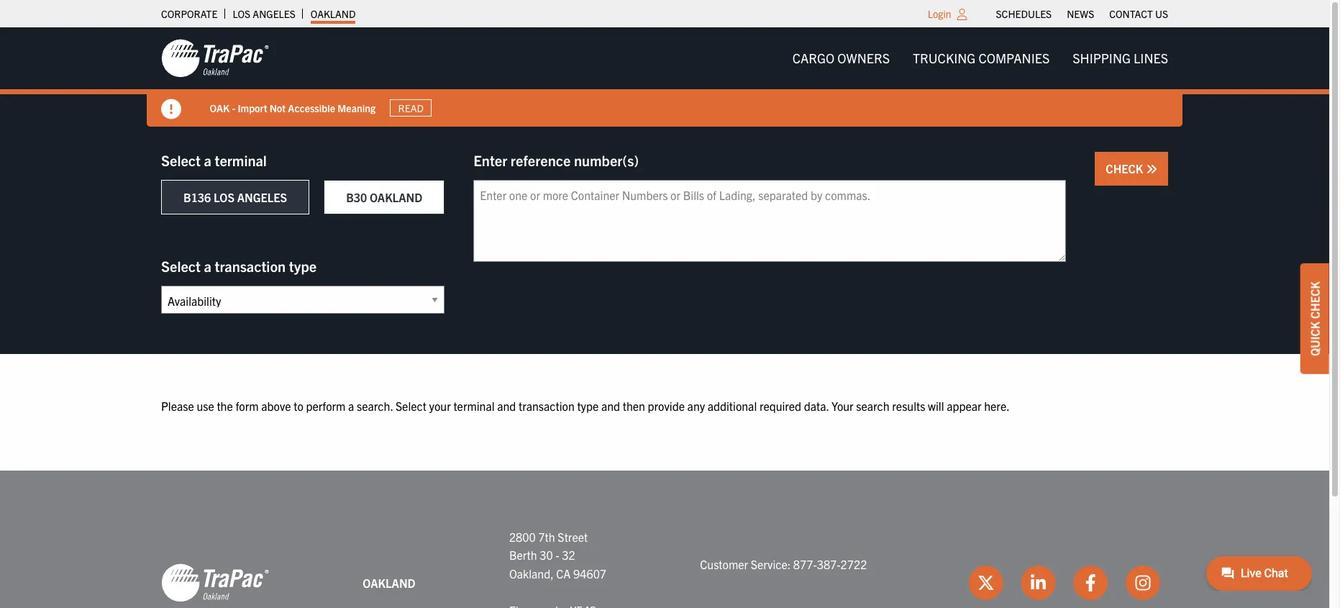 Task type: describe. For each thing, give the bounding box(es) containing it.
menu bar containing schedules
[[989, 4, 1176, 24]]

quick
[[1308, 321, 1322, 356]]

94607
[[574, 566, 607, 581]]

additional
[[708, 399, 757, 413]]

1 vertical spatial type
[[577, 399, 599, 413]]

2722
[[841, 557, 867, 571]]

shipping lines
[[1073, 50, 1169, 66]]

contact us
[[1110, 7, 1169, 20]]

1 horizontal spatial check
[[1308, 281, 1322, 318]]

check inside button
[[1106, 161, 1146, 176]]

quick check link
[[1301, 263, 1330, 374]]

enter reference number(s)
[[474, 151, 639, 169]]

login
[[928, 7, 952, 20]]

shipping lines link
[[1061, 44, 1180, 73]]

1 vertical spatial angeles
[[237, 190, 287, 204]]

your
[[832, 399, 854, 413]]

service:
[[751, 557, 791, 571]]

cargo owners link
[[781, 44, 902, 73]]

cargo
[[793, 50, 835, 66]]

to
[[294, 399, 303, 413]]

select for select a transaction type
[[161, 257, 201, 275]]

select for select a terminal
[[161, 151, 201, 169]]

use
[[197, 399, 214, 413]]

b30 oakland
[[346, 190, 423, 204]]

Enter reference number(s) text field
[[474, 180, 1067, 262]]

menu bar inside banner
[[781, 44, 1180, 73]]

- inside 2800 7th street berth 30 - 32 oakland, ca 94607
[[556, 548, 560, 562]]

a for transaction
[[204, 257, 211, 275]]

data.
[[804, 399, 829, 413]]

0 vertical spatial solid image
[[161, 99, 181, 119]]

read link
[[390, 99, 432, 117]]

reference
[[511, 151, 571, 169]]

appear
[[947, 399, 982, 413]]

angeles inside los angeles link
[[253, 7, 296, 20]]

companies
[[979, 50, 1050, 66]]

please
[[161, 399, 194, 413]]

read
[[399, 101, 424, 114]]

schedules link
[[996, 4, 1052, 24]]

2800
[[509, 529, 536, 544]]

search.
[[357, 399, 393, 413]]

0 vertical spatial terminal
[[215, 151, 267, 169]]

accessible
[[288, 101, 336, 114]]

berth
[[509, 548, 537, 562]]

here.
[[984, 399, 1010, 413]]

footer containing 2800 7th street
[[0, 470, 1330, 608]]

a for terminal
[[204, 151, 211, 169]]

ca
[[556, 566, 571, 581]]

provide
[[648, 399, 685, 413]]

light image
[[957, 9, 967, 20]]

contact us link
[[1110, 4, 1169, 24]]

oak
[[210, 101, 230, 114]]

login link
[[928, 7, 952, 20]]

shipping
[[1073, 50, 1131, 66]]

877-
[[794, 557, 817, 571]]

trucking companies link
[[902, 44, 1061, 73]]

import
[[238, 101, 268, 114]]

oakland,
[[509, 566, 554, 581]]

corporate
[[161, 7, 218, 20]]

quick check
[[1308, 281, 1322, 356]]

please use the form above to perform a search. select your terminal and transaction type and then provide any additional required data. your search results will appear here.
[[161, 399, 1010, 413]]

b136 los angeles
[[183, 190, 287, 204]]

1 vertical spatial los
[[214, 190, 235, 204]]

0 vertical spatial oakland
[[311, 7, 356, 20]]

will
[[928, 399, 944, 413]]

trucking
[[913, 50, 976, 66]]

perform
[[306, 399, 346, 413]]

select a transaction type
[[161, 257, 317, 275]]

oakland image for banner containing cargo owners
[[161, 38, 269, 78]]



Task type: locate. For each thing, give the bounding box(es) containing it.
footer
[[0, 470, 1330, 608]]

contact
[[1110, 7, 1153, 20]]

0 horizontal spatial check
[[1106, 161, 1146, 176]]

schedules
[[996, 7, 1052, 20]]

form
[[236, 399, 259, 413]]

1 vertical spatial solid image
[[1146, 163, 1158, 175]]

then
[[623, 399, 645, 413]]

oakland image inside banner
[[161, 38, 269, 78]]

387-
[[817, 557, 841, 571]]

oak - import not accessible meaning
[[210, 101, 376, 114]]

0 horizontal spatial terminal
[[215, 151, 267, 169]]

2 vertical spatial select
[[396, 399, 427, 413]]

enter
[[474, 151, 507, 169]]

2 oakland image from the top
[[161, 563, 269, 603]]

check
[[1106, 161, 1146, 176], [1308, 281, 1322, 318]]

select a terminal
[[161, 151, 267, 169]]

your
[[429, 399, 451, 413]]

a
[[204, 151, 211, 169], [204, 257, 211, 275], [348, 399, 354, 413]]

1 vertical spatial a
[[204, 257, 211, 275]]

0 horizontal spatial -
[[232, 101, 236, 114]]

menu bar up shipping
[[989, 4, 1176, 24]]

type
[[289, 257, 317, 275], [577, 399, 599, 413]]

oakland link
[[311, 4, 356, 24]]

solid image
[[161, 99, 181, 119], [1146, 163, 1158, 175]]

1 vertical spatial oakland
[[370, 190, 423, 204]]

terminal right your at left bottom
[[454, 399, 495, 413]]

2 vertical spatial a
[[348, 399, 354, 413]]

1 vertical spatial menu bar
[[781, 44, 1180, 73]]

1 vertical spatial select
[[161, 257, 201, 275]]

0 vertical spatial menu bar
[[989, 4, 1176, 24]]

street
[[558, 529, 588, 544]]

above
[[261, 399, 291, 413]]

number(s)
[[574, 151, 639, 169]]

1 and from the left
[[497, 399, 516, 413]]

7th
[[538, 529, 555, 544]]

and left then
[[601, 399, 620, 413]]

b30
[[346, 190, 367, 204]]

0 vertical spatial transaction
[[215, 257, 286, 275]]

angeles left oakland link
[[253, 7, 296, 20]]

-
[[232, 101, 236, 114], [556, 548, 560, 562]]

cargo owners
[[793, 50, 890, 66]]

and right your at left bottom
[[497, 399, 516, 413]]

trucking companies
[[913, 50, 1050, 66]]

los right corporate
[[233, 7, 251, 20]]

0 vertical spatial select
[[161, 151, 201, 169]]

2800 7th street berth 30 - 32 oakland, ca 94607
[[509, 529, 607, 581]]

- inside banner
[[232, 101, 236, 114]]

1 horizontal spatial terminal
[[454, 399, 495, 413]]

0 horizontal spatial transaction
[[215, 257, 286, 275]]

oakland image inside footer
[[161, 563, 269, 603]]

search
[[856, 399, 890, 413]]

0 vertical spatial -
[[232, 101, 236, 114]]

1 horizontal spatial transaction
[[519, 399, 575, 413]]

solid image inside "check" button
[[1146, 163, 1158, 175]]

oakland image for footer containing 2800 7th street
[[161, 563, 269, 603]]

select left your at left bottom
[[396, 399, 427, 413]]

1 horizontal spatial and
[[601, 399, 620, 413]]

1 horizontal spatial solid image
[[1146, 163, 1158, 175]]

0 horizontal spatial and
[[497, 399, 516, 413]]

a down b136
[[204, 257, 211, 275]]

a left search.
[[348, 399, 354, 413]]

menu bar
[[989, 4, 1176, 24], [781, 44, 1180, 73]]

not
[[270, 101, 286, 114]]

results
[[892, 399, 926, 413]]

0 vertical spatial los
[[233, 7, 251, 20]]

angeles down select a terminal
[[237, 190, 287, 204]]

los inside los angeles link
[[233, 7, 251, 20]]

1 vertical spatial check
[[1308, 281, 1322, 318]]

the
[[217, 399, 233, 413]]

meaning
[[338, 101, 376, 114]]

1 horizontal spatial type
[[577, 399, 599, 413]]

oakland image
[[161, 38, 269, 78], [161, 563, 269, 603]]

terminal
[[215, 151, 267, 169], [454, 399, 495, 413]]

0 horizontal spatial solid image
[[161, 99, 181, 119]]

corporate link
[[161, 4, 218, 24]]

1 vertical spatial oakland image
[[161, 563, 269, 603]]

banner containing cargo owners
[[0, 27, 1340, 127]]

news
[[1067, 7, 1095, 20]]

b136
[[183, 190, 211, 204]]

lines
[[1134, 50, 1169, 66]]

menu bar down light image
[[781, 44, 1180, 73]]

los right b136
[[214, 190, 235, 204]]

0 vertical spatial check
[[1106, 161, 1146, 176]]

2 vertical spatial oakland
[[363, 575, 416, 590]]

owners
[[838, 50, 890, 66]]

0 vertical spatial a
[[204, 151, 211, 169]]

- right 30
[[556, 548, 560, 562]]

news link
[[1067, 4, 1095, 24]]

los angeles
[[233, 7, 296, 20]]

a up b136
[[204, 151, 211, 169]]

customer
[[700, 557, 748, 571]]

0 horizontal spatial type
[[289, 257, 317, 275]]

1 vertical spatial -
[[556, 548, 560, 562]]

1 oakland image from the top
[[161, 38, 269, 78]]

terminal up b136 los angeles
[[215, 151, 267, 169]]

32
[[562, 548, 575, 562]]

select
[[161, 151, 201, 169], [161, 257, 201, 275], [396, 399, 427, 413]]

los
[[233, 7, 251, 20], [214, 190, 235, 204]]

angeles
[[253, 7, 296, 20], [237, 190, 287, 204]]

oakland
[[311, 7, 356, 20], [370, 190, 423, 204], [363, 575, 416, 590]]

los angeles link
[[233, 4, 296, 24]]

1 vertical spatial terminal
[[454, 399, 495, 413]]

required
[[760, 399, 802, 413]]

us
[[1156, 7, 1169, 20]]

check button
[[1095, 152, 1169, 186]]

banner
[[0, 27, 1340, 127]]

select up b136
[[161, 151, 201, 169]]

0 vertical spatial oakland image
[[161, 38, 269, 78]]

select down b136
[[161, 257, 201, 275]]

0 vertical spatial type
[[289, 257, 317, 275]]

0 vertical spatial angeles
[[253, 7, 296, 20]]

1 vertical spatial transaction
[[519, 399, 575, 413]]

menu bar containing cargo owners
[[781, 44, 1180, 73]]

2 and from the left
[[601, 399, 620, 413]]

1 horizontal spatial -
[[556, 548, 560, 562]]

- right oak
[[232, 101, 236, 114]]

customer service: 877-387-2722
[[700, 557, 867, 571]]

any
[[688, 399, 705, 413]]

and
[[497, 399, 516, 413], [601, 399, 620, 413]]

transaction
[[215, 257, 286, 275], [519, 399, 575, 413]]

30
[[540, 548, 553, 562]]



Task type: vqa. For each thing, say whether or not it's contained in the screenshot.
a
yes



